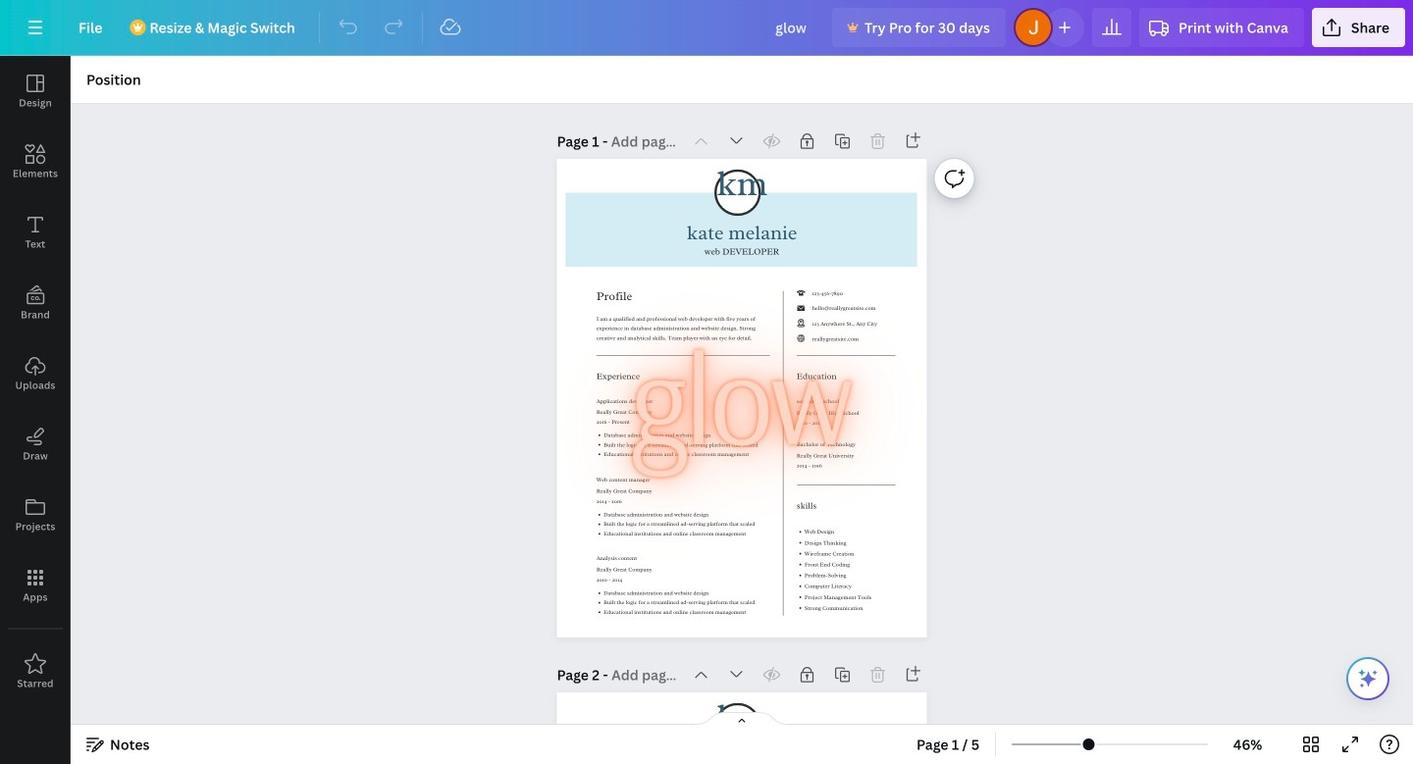 Task type: locate. For each thing, give the bounding box(es) containing it.
Zoom button
[[1216, 729, 1280, 761]]

side panel tab list
[[0, 56, 71, 708]]

Page title text field
[[611, 132, 680, 151]]

main menu bar
[[0, 0, 1414, 56]]



Task type: describe. For each thing, give the bounding box(es) containing it.
Page title text field
[[612, 666, 680, 685]]

Design title text field
[[760, 8, 825, 47]]

canva assistant image
[[1357, 668, 1380, 691]]

show pages image
[[695, 712, 789, 727]]



Task type: vqa. For each thing, say whether or not it's contained in the screenshot.
Zoom button
yes



